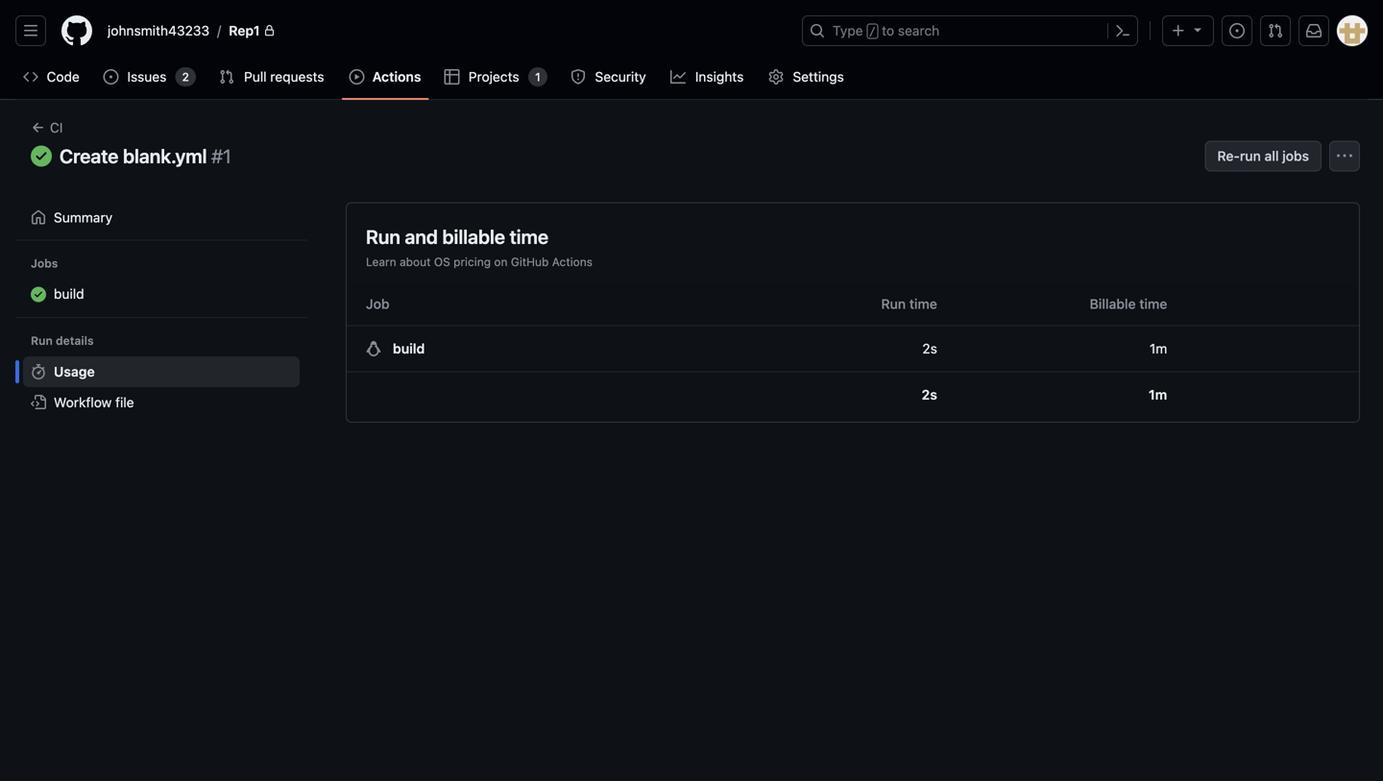 Task type: describe. For each thing, give the bounding box(es) containing it.
summary link
[[23, 202, 300, 233]]

#1
[[212, 144, 231, 167]]

create blank.yml #1
[[60, 144, 231, 167]]

os
[[434, 255, 450, 268]]

rep1 link
[[221, 15, 283, 46]]

gear image
[[769, 69, 784, 85]]

insights link
[[663, 62, 753, 91]]

run for and
[[366, 225, 401, 248]]

graph image
[[671, 69, 686, 85]]

code image
[[23, 69, 38, 85]]

security link
[[563, 62, 655, 91]]

actions link
[[342, 62, 429, 91]]

workflow file link
[[23, 387, 300, 418]]

row containing 2s
[[347, 372, 1360, 418]]

lock image
[[264, 25, 275, 37]]

on
[[494, 255, 508, 268]]

billable time
[[1090, 296, 1168, 312]]

build inside jobs build
[[54, 286, 84, 302]]

type
[[833, 23, 863, 38]]

johnsmith43233 link
[[100, 15, 217, 46]]

shield image
[[571, 69, 586, 85]]

plus image
[[1171, 23, 1187, 38]]

git pull request image
[[219, 69, 234, 85]]

time inside run and billable time learn about os pricing on github actions
[[510, 225, 549, 248]]

billable
[[1090, 296, 1136, 312]]

git pull request image
[[1268, 23, 1284, 38]]

run time
[[881, 296, 938, 312]]

workflow file
[[54, 395, 134, 410]]

johnsmith43233 /
[[108, 23, 221, 38]]

details
[[56, 334, 94, 348]]

and
[[405, 225, 438, 248]]

triangle down image
[[1190, 22, 1206, 37]]

blank.yml
[[123, 144, 207, 167]]

pull
[[244, 69, 267, 85]]

file
[[115, 395, 134, 410]]

time for run time
[[910, 296, 938, 312]]

0 horizontal spatial build link
[[23, 279, 272, 311]]

pull requests
[[244, 69, 324, 85]]

run for details
[[31, 334, 53, 348]]

github
[[511, 255, 549, 268]]

completed successfully image
[[31, 145, 52, 166]]

settings
[[793, 69, 844, 85]]

time for billable time
[[1140, 296, 1168, 312]]

learn about os pricing on github actions link
[[366, 255, 593, 268]]

search
[[898, 23, 940, 38]]

/ for type
[[869, 25, 876, 38]]

ci
[[50, 120, 63, 135]]

re-
[[1218, 148, 1240, 164]]

issues
[[127, 69, 167, 85]]

rep1
[[229, 23, 260, 38]]

re-run all jobs button
[[1205, 141, 1322, 171]]

pricing
[[454, 255, 491, 268]]

actions inside "link"
[[372, 69, 421, 85]]

arrow left image
[[31, 120, 46, 135]]

1m for row containing build
[[1150, 340, 1168, 356]]

1m for row containing 2s
[[1149, 387, 1168, 403]]

re-run all jobs
[[1218, 148, 1310, 164]]

about
[[400, 255, 431, 268]]

build inside row
[[393, 340, 425, 356]]

insights
[[695, 69, 744, 85]]

play image
[[349, 69, 365, 85]]

linux image
[[366, 341, 381, 356]]

jobs
[[31, 256, 58, 270]]

command palette image
[[1116, 23, 1131, 38]]

type / to search
[[833, 23, 940, 38]]

1
[[535, 70, 541, 84]]

row containing build
[[347, 325, 1360, 372]]



Task type: vqa. For each thing, say whether or not it's contained in the screenshot.
star image on the bottom of page
no



Task type: locate. For each thing, give the bounding box(es) containing it.
build link down summary link
[[23, 279, 272, 311]]

projects
[[469, 69, 519, 85]]

0 horizontal spatial time
[[510, 225, 549, 248]]

actions inside run and billable time learn about os pricing on github actions
[[552, 255, 593, 268]]

0 vertical spatial run
[[366, 225, 401, 248]]

issue opened image left git pull request image
[[1230, 23, 1245, 38]]

0 horizontal spatial /
[[217, 23, 221, 38]]

issue opened image for git pull request image
[[1230, 23, 1245, 38]]

/ left rep1
[[217, 23, 221, 38]]

1 horizontal spatial build
[[393, 340, 425, 356]]

build down jobs
[[54, 286, 84, 302]]

usage link
[[23, 357, 300, 387]]

2s for row containing 2s
[[922, 387, 938, 403]]

/ inside johnsmith43233 /
[[217, 23, 221, 38]]

job
[[366, 296, 390, 312]]

build right linux icon
[[393, 340, 425, 356]]

pull requests link
[[211, 62, 334, 91]]

2s for row containing build
[[923, 340, 938, 356]]

1 vertical spatial actions
[[552, 255, 593, 268]]

0 horizontal spatial issue opened image
[[103, 69, 119, 85]]

build link
[[23, 279, 272, 311], [393, 340, 425, 356]]

table image
[[444, 69, 460, 85]]

all
[[1265, 148, 1279, 164]]

actions right the github
[[552, 255, 593, 268]]

build link right linux icon
[[393, 340, 425, 356]]

settings link
[[761, 62, 853, 91]]

0 horizontal spatial actions
[[372, 69, 421, 85]]

/ left to
[[869, 25, 876, 38]]

run
[[366, 225, 401, 248], [881, 296, 906, 312], [31, 334, 53, 348]]

1 vertical spatial 1m
[[1149, 387, 1168, 403]]

0 vertical spatial build link
[[23, 279, 272, 311]]

0 horizontal spatial run
[[31, 334, 53, 348]]

notifications image
[[1307, 23, 1322, 38]]

1 vertical spatial build
[[393, 340, 425, 356]]

row
[[347, 325, 1360, 372], [347, 372, 1360, 418]]

run details list
[[23, 357, 300, 418]]

1 vertical spatial issue opened image
[[103, 69, 119, 85]]

run and billable time learn about os pricing on github actions
[[366, 225, 593, 268]]

0 vertical spatial issue opened image
[[1230, 23, 1245, 38]]

1 vertical spatial 2s
[[922, 387, 938, 403]]

requests
[[270, 69, 324, 85]]

issue opened image for git pull request icon
[[103, 69, 119, 85]]

1 row from the top
[[347, 325, 1360, 372]]

run
[[1240, 148, 1261, 164]]

2
[[182, 70, 189, 84]]

issue opened image
[[1230, 23, 1245, 38], [103, 69, 119, 85]]

1 vertical spatial run
[[881, 296, 906, 312]]

1 vertical spatial build link
[[393, 340, 425, 356]]

2 horizontal spatial run
[[881, 296, 906, 312]]

0 vertical spatial build
[[54, 286, 84, 302]]

code link
[[15, 62, 88, 91]]

list containing johnsmith43233 /
[[100, 15, 791, 46]]

1 horizontal spatial issue opened image
[[1230, 23, 1245, 38]]

actions
[[372, 69, 421, 85], [552, 255, 593, 268]]

code
[[47, 69, 80, 85]]

0 vertical spatial 1m
[[1150, 340, 1168, 356]]

ci link
[[23, 115, 71, 140]]

jobs
[[1283, 148, 1310, 164]]

0 vertical spatial actions
[[372, 69, 421, 85]]

johnsmith43233
[[108, 23, 210, 38]]

2 horizontal spatial time
[[1140, 296, 1168, 312]]

2s
[[923, 340, 938, 356], [922, 387, 938, 403]]

usage
[[54, 364, 95, 380]]

1 horizontal spatial build link
[[393, 340, 425, 356]]

run details
[[31, 334, 94, 348]]

1m
[[1150, 340, 1168, 356], [1149, 387, 1168, 403]]

time
[[510, 225, 549, 248], [910, 296, 938, 312], [1140, 296, 1168, 312]]

/ for johnsmith43233
[[217, 23, 221, 38]]

/ inside type / to search
[[869, 25, 876, 38]]

2 vertical spatial run
[[31, 334, 53, 348]]

jobs build
[[31, 256, 84, 302]]

1 horizontal spatial time
[[910, 296, 938, 312]]

create
[[60, 144, 119, 167]]

issue opened image left issues
[[103, 69, 119, 85]]

/
[[217, 23, 221, 38], [869, 25, 876, 38]]

1 horizontal spatial /
[[869, 25, 876, 38]]

run for time
[[881, 296, 906, 312]]

billable
[[442, 225, 505, 248]]

0 vertical spatial 2s
[[923, 340, 938, 356]]

0 horizontal spatial build
[[54, 286, 84, 302]]

2 row from the top
[[347, 372, 1360, 418]]

learn
[[366, 255, 397, 268]]

1 horizontal spatial actions
[[552, 255, 593, 268]]

to
[[882, 23, 895, 38]]

workflow
[[54, 395, 112, 410]]

security
[[595, 69, 646, 85]]

build
[[54, 286, 84, 302], [393, 340, 425, 356]]

summary
[[54, 209, 113, 225]]

1 horizontal spatial run
[[366, 225, 401, 248]]

list
[[100, 15, 791, 46]]

build link inside row
[[393, 340, 425, 356]]

homepage image
[[61, 15, 92, 46]]

run inside run and billable time learn about os pricing on github actions
[[366, 225, 401, 248]]

actions right play icon on the left top
[[372, 69, 421, 85]]

show workflow options image
[[1337, 148, 1353, 164]]



